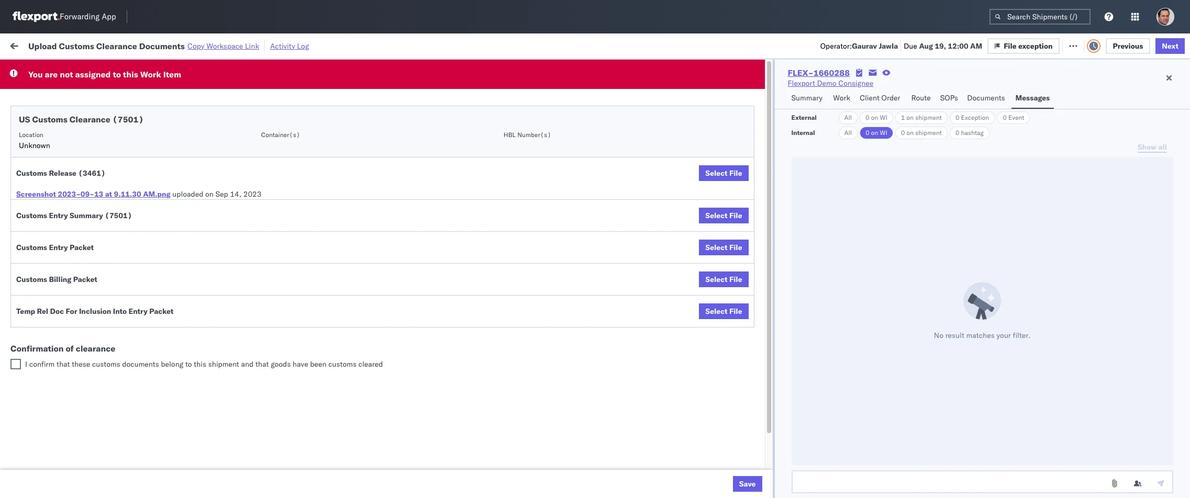 Task type: vqa. For each thing, say whether or not it's contained in the screenshot.


Task type: describe. For each thing, give the bounding box(es) containing it.
flex
[[702, 84, 714, 92]]

2 11:59 pm pst, dec 13, 2022 from the top
[[209, 264, 309, 274]]

summary inside 'button'
[[792, 93, 823, 103]]

0 hashtag
[[956, 129, 984, 137]]

from for 1st schedule pickup from los angeles, ca button from the bottom of the page
[[81, 333, 97, 342]]

1 nov from the top
[[263, 103, 276, 112]]

file for customs entry packet
[[730, 243, 743, 252]]

2 1889466 from the top
[[741, 264, 773, 274]]

all for external
[[845, 114, 852, 122]]

pickup for 4th schedule pickup from los angeles, ca button from the top
[[57, 241, 80, 250]]

schedule delivery appointment for 11:59 pm pst, dec 13, 2022
[[24, 264, 129, 273]]

from for fourth schedule pickup from los angeles, ca button from the bottom of the page
[[81, 149, 97, 158]]

1 1889466 from the top
[[741, 241, 773, 251]]

schedule for schedule delivery appointment button for 11:59 pm pdt, nov 4, 2022
[[24, 102, 55, 112]]

shipment for 0 on shipment
[[916, 129, 942, 137]]

select file button for temp rel doc for inclusion into entry packet
[[700, 304, 749, 320]]

filtered
[[10, 64, 36, 74]]

8:30
[[209, 356, 225, 366]]

1 on shipment
[[902, 114, 942, 122]]

angeles, for first schedule pickup from los angeles, ca button
[[112, 125, 141, 135]]

upload for upload customs clearance documents copy workspace link
[[28, 41, 57, 51]]

you are not assigned to this work item
[[28, 69, 181, 80]]

2022 for confirm pickup from los angeles, ca link
[[286, 287, 304, 297]]

2 vertical spatial entry
[[129, 307, 148, 316]]

pm for schedule delivery appointment button for 11:59 pm pdt, nov 4, 2022
[[231, 103, 243, 112]]

0 down client order
[[866, 114, 870, 122]]

flexport demo consignee link
[[788, 78, 874, 89]]

2 ocean fcl from the top
[[399, 149, 436, 158]]

schedule pickup from los angeles, ca link for fourth schedule pickup from los angeles, ca button from the bottom of the page
[[24, 148, 153, 158]]

message (0)
[[141, 41, 184, 50]]

work inside button
[[115, 41, 133, 50]]

schedule for 3rd schedule pickup from los angeles, ca button from the bottom
[[24, 195, 55, 204]]

select file for temp rel doc for inclusion into entry packet
[[706, 307, 743, 316]]

schedule delivery appointment for 8:30 pm pst, jan 23, 2023
[[24, 356, 129, 365]]

you
[[28, 69, 43, 80]]

3 1846748 from the top
[[741, 149, 773, 158]]

0 horizontal spatial 2023
[[243, 190, 262, 199]]

activity log button
[[270, 40, 309, 52]]

wi for 0
[[880, 129, 888, 137]]

test123456 for omkar savant
[[892, 149, 937, 158]]

0 left hashtag
[[956, 129, 960, 137]]

zimu3048342
[[892, 472, 942, 481]]

select file button for customs release (3461)
[[700, 166, 749, 181]]

angeles, for 3rd schedule pickup from los angeles, ca button from the bottom
[[112, 195, 141, 204]]

screenshot 2023-09-13 at 9.11.30 am.png link
[[16, 189, 171, 200]]

2 schedule delivery appointment link from the top
[[24, 171, 129, 182]]

container numbers
[[807, 84, 863, 92]]

select file button for customs entry packet
[[700, 240, 749, 256]]

screenshot
[[16, 190, 56, 199]]

5 flex-1846748 from the top
[[719, 195, 773, 205]]

2 vertical spatial shipment
[[208, 360, 239, 369]]

upload customs clearance documents button
[[24, 217, 155, 229]]

appointment for 11:59 pm pst, dec 13, 2022
[[86, 264, 129, 273]]

documents button
[[963, 89, 1012, 109]]

0 down 1
[[902, 129, 905, 137]]

5 ocean fcl from the top
[[399, 264, 436, 274]]

confirm
[[29, 360, 55, 369]]

numbers for container numbers
[[837, 84, 863, 92]]

container numbers button
[[802, 82, 877, 93]]

client name button
[[480, 82, 555, 93]]

4 schedule pickup from los angeles, ca button from the top
[[24, 240, 153, 252]]

2022 for fourth schedule pickup from los angeles, ca button from the bottom of the page's schedule pickup from los angeles, ca link
[[287, 149, 305, 158]]

4 fcl from the top
[[423, 241, 436, 251]]

Search Shipments (/) text field
[[990, 9, 1091, 25]]

3 schedule pickup from los angeles, ca button from the top
[[24, 194, 153, 206]]

pickup for 1st schedule pickup from los angeles, ca button from the bottom of the page
[[57, 333, 80, 342]]

confirm for confirm delivery
[[24, 310, 51, 319]]

resize handle column header for workitem
[[190, 81, 202, 499]]

from for first schedule pickup from los angeles, ca button
[[81, 125, 97, 135]]

confirm delivery
[[24, 310, 80, 319]]

fcl for schedule delivery appointment link associated with 11:59 pm pst, dec 13, 2022
[[423, 264, 436, 274]]

batch
[[1132, 41, 1152, 50]]

doc
[[50, 307, 64, 316]]

schedule pickup from los angeles, ca for fourth schedule pickup from los angeles, ca button from the bottom of the page's schedule pickup from los angeles, ca link
[[24, 149, 153, 158]]

been
[[310, 360, 327, 369]]

result
[[946, 331, 965, 340]]

shipment for 1 on shipment
[[916, 114, 942, 122]]

in
[[157, 65, 163, 73]]

3 11:59 pm pdt, nov 4, 2022 from the top
[[209, 149, 305, 158]]

route
[[912, 93, 931, 103]]

14,
[[230, 190, 242, 199]]

1 flex-1889466 from the top
[[719, 241, 773, 251]]

6 ocean fcl from the top
[[399, 287, 436, 297]]

us
[[19, 114, 30, 125]]

flexport demo consignee
[[788, 79, 874, 88]]

consignee inside button
[[570, 84, 601, 92]]

1 2130384 from the top
[[741, 449, 773, 458]]

mbl/mawb numbers button
[[887, 82, 1041, 93]]

name
[[503, 84, 520, 92]]

hashtag
[[962, 129, 984, 137]]

2 2130384 from the top
[[741, 472, 773, 481]]

1 vertical spatial at
[[105, 190, 112, 199]]

flex-1893174
[[719, 333, 773, 343]]

customs release (3461)
[[16, 169, 106, 178]]

batch action
[[1132, 41, 1177, 50]]

1 that from the left
[[57, 360, 70, 369]]

packet for customs billing packet
[[73, 275, 97, 284]]

schedule pickup from los angeles, ca for 3rd schedule pickup from los angeles, ca button from the bottom schedule pickup from los angeles, ca link
[[24, 195, 153, 204]]

customs up customs billing packet
[[16, 243, 47, 252]]

9.11.30
[[114, 190, 141, 199]]

location
[[19, 131, 43, 139]]

0 left event
[[1003, 114, 1007, 122]]

confirm pickup from los angeles, ca link
[[24, 286, 149, 297]]

select file for customs entry summary (7501)
[[706, 211, 743, 221]]

customs down screenshot
[[16, 211, 47, 221]]

09-
[[81, 190, 94, 199]]

messages button
[[1012, 89, 1055, 109]]

2 13, from the top
[[278, 264, 289, 274]]

documents for upload customs clearance documents copy workspace link
[[139, 41, 185, 51]]

file for customs release (3461)
[[730, 169, 743, 178]]

omkar savant
[[1057, 149, 1103, 158]]

due
[[904, 41, 918, 51]]

schedule pickup from los angeles, ca for first schedule pickup from los angeles, ca button's schedule pickup from los angeles, ca link
[[24, 125, 153, 135]]

4 ocean fcl from the top
[[399, 241, 436, 251]]

1 vertical spatial to
[[185, 360, 192, 369]]

confirm pickup from los angeles, ca button
[[24, 286, 149, 298]]

2 nov from the top
[[263, 126, 276, 135]]

resize handle column header for mode
[[467, 81, 480, 499]]

3 resize handle column header from the left
[[382, 81, 394, 499]]

4 1846748 from the top
[[741, 172, 773, 182]]

sops button
[[937, 89, 963, 109]]

1 customs from the left
[[92, 360, 120, 369]]

flexport
[[788, 79, 816, 88]]

unknown
[[19, 141, 50, 150]]

1 11:59 pm pdt, nov 4, 2022 from the top
[[209, 103, 305, 112]]

2 pdt, from the top
[[244, 126, 261, 135]]

1 vertical spatial summary
[[70, 211, 103, 221]]

client order
[[860, 93, 901, 103]]

select file for customs billing packet
[[706, 275, 743, 284]]

customs up :
[[59, 41, 94, 51]]

1 vertical spatial this
[[194, 360, 206, 369]]

temp
[[16, 307, 35, 316]]

event
[[1009, 114, 1025, 122]]

entry for summary
[[49, 211, 68, 221]]

release
[[49, 169, 76, 178]]

appointment for 8:30 pm pst, jan 23, 2023
[[86, 356, 129, 365]]

1 11:59 pm pst, dec 13, 2022 from the top
[[209, 241, 309, 251]]

resize handle column header for mbl/mawb numbers
[[1039, 81, 1052, 499]]

1 flex-2130384 from the top
[[719, 449, 773, 458]]

2 11:59 pm pdt, nov 4, 2022 from the top
[[209, 126, 305, 135]]

6 flex-1846748 from the top
[[719, 218, 773, 228]]

angeles, for confirm pickup from los angeles, ca button
[[108, 287, 137, 296]]

by:
[[38, 64, 48, 74]]

goods
[[271, 360, 291, 369]]

work
[[30, 38, 57, 53]]

schedule delivery appointment button for 8:30 pm pst, jan 23, 2023
[[24, 355, 129, 367]]

deadline
[[209, 84, 234, 92]]

forwarding app link
[[13, 12, 116, 22]]

billing
[[49, 275, 71, 284]]

11:59 for fourth schedule pickup from los angeles, ca button from the bottom of the page's schedule pickup from los angeles, ca link
[[209, 149, 229, 158]]

schedule pickup from los angeles, ca link for first schedule pickup from los angeles, ca button
[[24, 125, 153, 135]]

resize handle column header for container numbers
[[875, 81, 887, 499]]

deadline button
[[204, 82, 338, 93]]

4, for schedule delivery appointment button for 11:59 pm pdt, nov 4, 2022
[[278, 103, 285, 112]]

sops
[[941, 93, 959, 103]]

schedule for 3rd schedule delivery appointment button from the bottom of the page
[[24, 172, 55, 181]]

risk
[[217, 41, 229, 50]]

select file for customs entry packet
[[706, 243, 743, 252]]

forwarding app
[[60, 12, 116, 22]]

angeles, for fourth schedule pickup from los angeles, ca button from the bottom of the page
[[112, 149, 141, 158]]

confirmation
[[10, 344, 64, 354]]

0 left exception
[[956, 114, 960, 122]]

my
[[10, 38, 27, 53]]

3 ocean fcl from the top
[[399, 195, 436, 205]]

fcl for confirm pickup from los angeles, ca link
[[423, 287, 436, 297]]

ready
[[80, 65, 99, 73]]

maeu9736123
[[892, 333, 945, 343]]

2 vertical spatial packet
[[149, 307, 174, 316]]

los for 4th schedule pickup from los angeles, ca button from the top
[[99, 241, 110, 250]]

pst, for schedule delivery appointment link associated with 11:59 pm pst, dec 13, 2022
[[244, 264, 260, 274]]

next
[[1163, 41, 1179, 51]]

4, for fourth schedule pickup from los angeles, ca button from the bottom of the page
[[278, 149, 285, 158]]

pm for schedule delivery appointment button associated with 8:30 pm pst, jan 23, 2023
[[226, 356, 238, 366]]

2022 for schedule delivery appointment link associated with 11:59 pm pst, dec 13, 2022
[[291, 264, 309, 274]]

2 flex-2130384 from the top
[[719, 472, 773, 481]]

hlxu8034992 for gaurav jawla
[[918, 103, 970, 112]]

select for customs release (3461)
[[706, 169, 728, 178]]

uploaded
[[172, 190, 203, 199]]

dec for confirm pickup from los angeles, ca
[[258, 287, 271, 297]]

ca inside button
[[139, 287, 149, 296]]

pdt, for schedule delivery appointment button for 11:59 pm pdt, nov 4, 2022
[[244, 103, 261, 112]]

2 flex-1846748 from the top
[[719, 126, 773, 135]]

2 ceau7522281, from the top
[[807, 126, 861, 135]]

pickup for confirm pickup from los angeles, ca button
[[53, 287, 75, 296]]

nyku9743990
[[807, 471, 859, 481]]

2 4, from the top
[[278, 126, 285, 135]]

4:00
[[209, 287, 225, 297]]

status
[[57, 65, 76, 73]]

4 1889466 from the top
[[741, 310, 773, 320]]

8:30 pm pst, jan 23, 2023
[[209, 356, 302, 366]]

customs inside "button"
[[50, 218, 79, 227]]

2 schedule pickup from los angeles, ca button from the top
[[24, 148, 153, 160]]

11:59 for 3rd schedule pickup from los angeles, ca button from the bottom schedule pickup from los angeles, ca link
[[209, 195, 229, 205]]

11 resize handle column header from the left
[[1164, 81, 1177, 499]]

0 on wi for 0
[[866, 129, 888, 137]]

2 11:59 from the top
[[209, 126, 229, 135]]

pdt, for fourth schedule pickup from los angeles, ca button from the bottom of the page
[[244, 149, 261, 158]]

previous button
[[1106, 38, 1151, 54]]

pm for fourth schedule pickup from los angeles, ca button from the bottom of the page
[[231, 149, 243, 158]]

pickup for fourth schedule pickup from los angeles, ca button from the bottom of the page
[[57, 149, 80, 158]]

from for 4th schedule pickup from los angeles, ca button from the top
[[81, 241, 97, 250]]

agent
[[1170, 403, 1189, 412]]

external
[[792, 114, 817, 122]]

number(s)
[[518, 131, 551, 139]]

workspace
[[207, 41, 243, 51]]

all button for internal
[[839, 127, 858, 139]]

schedule for 4th schedule pickup from los angeles, ca button from the top
[[24, 241, 55, 250]]

hlxu6269489, for gaurav jawla
[[863, 103, 916, 112]]

flex-1660288 link
[[788, 68, 850, 78]]

2 test123456 from the top
[[892, 126, 937, 135]]

2 flex-2130387 from the top
[[719, 380, 773, 389]]

customs entry summary (7501)
[[16, 211, 132, 221]]

0 vertical spatial dec
[[262, 241, 276, 251]]

my work
[[10, 38, 57, 53]]

2 appointment from the top
[[86, 172, 129, 181]]

temp rel doc for inclusion into entry packet
[[16, 307, 174, 316]]

documents inside button
[[968, 93, 1006, 103]]

select file button for customs entry summary (7501)
[[700, 208, 749, 224]]

4 flex-1889466 from the top
[[719, 310, 773, 320]]

order
[[882, 93, 901, 103]]

2 hlxu8034992 from the top
[[918, 126, 970, 135]]

import work button
[[85, 34, 137, 57]]



Task type: locate. For each thing, give the bounding box(es) containing it.
1 horizontal spatial that
[[256, 360, 269, 369]]

2 vertical spatial hlxu6269489,
[[863, 149, 916, 158]]

schedule delivery appointment button up "2023-"
[[24, 171, 129, 183]]

(7501) for us customs clearance (7501)
[[113, 114, 144, 125]]

upload customs clearance documents link
[[24, 217, 155, 228]]

packet up confirm pickup from los angeles, ca
[[73, 275, 97, 284]]

clearance down 13
[[81, 218, 115, 227]]

resize handle column header
[[190, 81, 202, 499], [336, 81, 348, 499], [382, 81, 394, 499], [467, 81, 480, 499], [553, 81, 565, 499], [684, 81, 697, 499], [789, 81, 802, 499], [875, 81, 887, 499], [1039, 81, 1052, 499], [1125, 81, 1137, 499], [1164, 81, 1177, 499]]

1 flex-1846748 from the top
[[719, 103, 773, 112]]

0 horizontal spatial customs
[[92, 360, 120, 369]]

work inside button
[[834, 93, 851, 103]]

3 flex-2130387 from the top
[[719, 426, 773, 435]]

1 wi from the top
[[880, 114, 888, 122]]

pm for 3rd schedule pickup from los angeles, ca button from the bottom
[[231, 195, 243, 205]]

appointment for 11:59 pm pdt, nov 4, 2022
[[86, 102, 129, 112]]

confirm inside confirm pickup from los angeles, ca link
[[24, 287, 51, 296]]

work button
[[829, 89, 856, 109]]

1 vertical spatial clearance
[[70, 114, 110, 125]]

schedule pickup from los angeles, ca button up the 'customs entry summary (7501)'
[[24, 194, 153, 206]]

customs up location
[[32, 114, 68, 125]]

1 horizontal spatial consignee
[[839, 79, 874, 88]]

1 vertical spatial flex-2130384
[[719, 472, 773, 481]]

schedule pickup from los angeles, ca down us customs clearance (7501)
[[24, 125, 153, 135]]

numbers inside button
[[931, 84, 957, 92]]

2 schedule from the top
[[24, 125, 55, 135]]

0 vertical spatial shipment
[[916, 114, 942, 122]]

shipment up the 0 on shipment
[[916, 114, 942, 122]]

flex-2130384 button
[[702, 446, 775, 461], [702, 446, 775, 461], [702, 469, 775, 484], [702, 469, 775, 484]]

0 vertical spatial upload
[[28, 41, 57, 51]]

client order button
[[856, 89, 908, 109]]

8 resize handle column header from the left
[[875, 81, 887, 499]]

shipment left 'and'
[[208, 360, 239, 369]]

clearance for us customs clearance (7501)
[[70, 114, 110, 125]]

operator:
[[821, 41, 852, 51]]

2 vertical spatial clearance
[[81, 218, 115, 227]]

2 schedule pickup from los angeles, ca link from the top
[[24, 148, 153, 158]]

1 schedule delivery appointment button from the top
[[24, 102, 129, 113]]

4 11:59 from the top
[[209, 195, 229, 205]]

from up 'temp rel doc for inclusion into entry packet'
[[77, 287, 93, 296]]

savant
[[1081, 149, 1103, 158]]

1 confirm from the top
[[24, 287, 51, 296]]

1 schedule delivery appointment link from the top
[[24, 102, 129, 112]]

2 customs from the left
[[329, 360, 357, 369]]

delivery for 11:59 pm pst, dec 13, 2022
[[57, 264, 84, 273]]

omkar
[[1057, 149, 1079, 158]]

upload up 'by:' at the left top of the page
[[28, 41, 57, 51]]

778
[[193, 41, 207, 50]]

0 vertical spatial 11:59 pm pst, dec 13, 2022
[[209, 241, 309, 251]]

item
[[163, 69, 181, 80]]

exception
[[962, 114, 990, 122]]

1 2130387 from the top
[[741, 356, 773, 366]]

0 on wi for 1
[[866, 114, 888, 122]]

schedule delivery appointment link for 8:30 pm pst, jan 23, 2023
[[24, 355, 129, 366]]

2 vertical spatial ceau7522281, hlxu6269489, hlxu8034992
[[807, 149, 970, 158]]

hbl number(s)
[[504, 131, 551, 139]]

customs up screenshot
[[16, 169, 47, 178]]

2 vertical spatial work
[[834, 93, 851, 103]]

schedule pickup from los angeles, ca down upload customs clearance documents "button"
[[24, 241, 153, 250]]

pickup up release
[[57, 149, 80, 158]]

2023 right '14,'
[[243, 190, 262, 199]]

hlxu8034992 down 1 on shipment
[[918, 126, 970, 135]]

1 13, from the top
[[278, 241, 289, 251]]

angeles, down into
[[112, 333, 141, 342]]

1 vertical spatial hlxu6269489,
[[863, 126, 916, 135]]

1 fcl from the top
[[423, 103, 436, 112]]

hlxu6269489, up 1
[[863, 103, 916, 112]]

4 11:59 pm pdt, nov 4, 2022 from the top
[[209, 195, 305, 205]]

3 select file button from the top
[[700, 240, 749, 256]]

schedule for schedule delivery appointment button related to 11:59 pm pst, dec 13, 2022
[[24, 264, 55, 273]]

i confirm that these customs documents belong to this shipment and that goods have been customs cleared
[[25, 360, 383, 369]]

entry down "2023-"
[[49, 211, 68, 221]]

Search Work text field
[[838, 37, 952, 53]]

5 schedule pickup from los angeles, ca button from the top
[[24, 332, 153, 344]]

1 vertical spatial 2130387
[[741, 380, 773, 389]]

inclusion
[[79, 307, 111, 316]]

2 select file button from the top
[[700, 208, 749, 224]]

upload inside "button"
[[24, 218, 48, 227]]

0 vertical spatial ceau7522281,
[[807, 103, 861, 112]]

1660288
[[814, 68, 850, 78]]

appointment up 13
[[86, 172, 129, 181]]

matches
[[967, 331, 995, 340]]

1 pdt, from the top
[[244, 103, 261, 112]]

schedule delivery appointment button up the billing
[[24, 263, 129, 275]]

workitem
[[12, 84, 39, 92]]

1 ocean fcl from the top
[[399, 103, 436, 112]]

pm for confirm pickup from los angeles, ca button
[[226, 287, 238, 297]]

2 horizontal spatial work
[[834, 93, 851, 103]]

documents down screenshot 2023-09-13 at 9.11.30 am.png uploaded on sep 14, 2023
[[117, 218, 155, 227]]

file for customs billing packet
[[730, 275, 743, 284]]

upload customs clearance documents copy workspace link
[[28, 41, 259, 51]]

0 vertical spatial hlxu6269489,
[[863, 103, 916, 112]]

4 schedule pickup from los angeles, ca link from the top
[[24, 240, 153, 251]]

1 horizontal spatial jawla
[[1082, 103, 1100, 112]]

upload
[[28, 41, 57, 51], [24, 218, 48, 227]]

los right the 09-
[[99, 195, 110, 204]]

los for fourth schedule pickup from los angeles, ca button from the bottom of the page
[[99, 149, 110, 158]]

screenshot 2023-09-13 at 9.11.30 am.png uploaded on sep 14, 2023
[[16, 190, 262, 199]]

pst, for schedule delivery appointment link associated with 8:30 pm pst, jan 23, 2023
[[240, 356, 256, 366]]

1 vertical spatial client
[[860, 93, 880, 103]]

abcdefg78456546
[[892, 287, 963, 297]]

flex-2130387 up flex-1662119
[[719, 380, 773, 389]]

0 vertical spatial to
[[113, 69, 121, 80]]

1 vertical spatial flex-2130387
[[719, 380, 773, 389]]

1 vertical spatial (7501)
[[105, 211, 132, 221]]

los for 1st schedule pickup from los angeles, ca button from the bottom of the page
[[99, 333, 110, 342]]

(7501) down workitem button
[[113, 114, 144, 125]]

fcl for 3rd schedule pickup from los angeles, ca button from the bottom schedule pickup from los angeles, ca link
[[423, 195, 436, 205]]

0 vertical spatial summary
[[792, 93, 823, 103]]

flex-1660288
[[788, 68, 850, 78]]

flexport. image
[[13, 12, 60, 22]]

(7501) down 9.11.30
[[105, 211, 132, 221]]

fcl for schedule delivery appointment link associated with 11:59 pm pdt, nov 4, 2022
[[423, 103, 436, 112]]

flex-2130387 down flex-1893174
[[719, 356, 773, 366]]

(7501) for customs entry summary (7501)
[[105, 211, 132, 221]]

6 1846748 from the top
[[741, 218, 773, 228]]

(0)
[[171, 41, 184, 50]]

2 schedule pickup from los angeles, ca from the top
[[24, 149, 153, 158]]

blocked,
[[129, 65, 155, 73]]

schedule delivery appointment up us customs clearance (7501)
[[24, 102, 129, 112]]

customs
[[59, 41, 94, 51], [32, 114, 68, 125], [16, 169, 47, 178], [16, 211, 47, 221], [50, 218, 79, 227], [16, 243, 47, 252], [16, 275, 47, 284]]

1 horizontal spatial 2023
[[284, 356, 302, 366]]

test123456 for gaurav jawla
[[892, 103, 937, 112]]

packet for customs entry packet
[[70, 243, 94, 252]]

2 that from the left
[[256, 360, 269, 369]]

2130387 up 1662119
[[741, 380, 773, 389]]

2 flex-1889466 from the top
[[719, 264, 773, 274]]

packet down upload customs clearance documents "button"
[[70, 243, 94, 252]]

1 vertical spatial ceau7522281, hlxu6269489, hlxu8034992
[[807, 126, 970, 135]]

3 pdt, from the top
[[244, 149, 261, 158]]

1 vertical spatial ceau7522281,
[[807, 126, 861, 135]]

documents
[[122, 360, 159, 369]]

1 flex-2130387 from the top
[[719, 356, 773, 366]]

1 horizontal spatial to
[[185, 360, 192, 369]]

appointment down workitem button
[[86, 102, 129, 112]]

2 schedule delivery appointment from the top
[[24, 172, 129, 181]]

1 horizontal spatial at
[[209, 41, 215, 50]]

fcl for fourth schedule pickup from los angeles, ca button from the bottom of the page's schedule pickup from los angeles, ca link
[[423, 149, 436, 158]]

1 schedule pickup from los angeles, ca button from the top
[[24, 125, 153, 136]]

angeles, for 1st schedule pickup from los angeles, ca button from the bottom of the page
[[112, 333, 141, 342]]

filter.
[[1013, 331, 1031, 340]]

1 0 on wi from the top
[[866, 114, 888, 122]]

1 vertical spatial packet
[[73, 275, 97, 284]]

location unknown
[[19, 131, 50, 150]]

pickup up the 'customs entry summary (7501)'
[[57, 195, 80, 204]]

187
[[241, 41, 255, 50]]

pickup down the 'customs entry summary (7501)'
[[57, 241, 80, 250]]

2 all button from the top
[[839, 127, 858, 139]]

3 1889466 from the top
[[741, 287, 773, 297]]

2130387 down 1662119
[[741, 426, 773, 435]]

2 vertical spatial test123456
[[892, 149, 937, 158]]

1 vertical spatial dec
[[262, 264, 276, 274]]

0 vertical spatial 2130387
[[741, 356, 773, 366]]

pickup for 3rd schedule pickup from los angeles, ca button from the bottom
[[57, 195, 80, 204]]

los up the inclusion
[[95, 287, 106, 296]]

have
[[293, 360, 308, 369]]

to right for
[[113, 69, 121, 80]]

5 1846748 from the top
[[741, 195, 773, 205]]

0 vertical spatial entry
[[49, 211, 68, 221]]

documents up exception
[[968, 93, 1006, 103]]

5 schedule pickup from los angeles, ca from the top
[[24, 333, 153, 342]]

1 hlxu6269489, from the top
[[863, 103, 916, 112]]

select file for customs release (3461)
[[706, 169, 743, 178]]

into
[[113, 307, 127, 316]]

2130387 down "1893174" on the right bottom
[[741, 356, 773, 366]]

flex-2130387 down flex-1662119
[[719, 426, 773, 435]]

2 vertical spatial dec
[[258, 287, 271, 297]]

appointment down clearance
[[86, 356, 129, 365]]

1 vertical spatial shipment
[[916, 129, 942, 137]]

13,
[[278, 241, 289, 251], [278, 264, 289, 274]]

3 schedule pickup from los angeles, ca from the top
[[24, 195, 153, 204]]

2022 for 3rd schedule pickup from los angeles, ca button from the bottom schedule pickup from los angeles, ca link
[[287, 195, 305, 205]]

2 resize handle column header from the left
[[336, 81, 348, 499]]

2 1846748 from the top
[[741, 126, 773, 135]]

6 resize handle column header from the left
[[684, 81, 697, 499]]

previous
[[1113, 41, 1144, 51]]

mode button
[[394, 82, 469, 93]]

file
[[1011, 41, 1024, 50], [1004, 41, 1017, 51], [730, 169, 743, 178], [730, 211, 743, 221], [730, 243, 743, 252], [730, 275, 743, 284], [730, 307, 743, 316]]

0 vertical spatial 2023
[[243, 190, 262, 199]]

0 horizontal spatial at
[[105, 190, 112, 199]]

select for customs entry packet
[[706, 243, 728, 252]]

choi
[[1090, 403, 1105, 412]]

schedule pickup from los angeles, ca button up (3461)
[[24, 148, 153, 160]]

client for client name
[[485, 84, 502, 92]]

select for customs billing packet
[[706, 275, 728, 284]]

from up (3461)
[[81, 149, 97, 158]]

los up clearance
[[99, 333, 110, 342]]

0 vertical spatial jawla
[[879, 41, 899, 51]]

schedule delivery appointment down of
[[24, 356, 129, 365]]

5 schedule pickup from los angeles, ca link from the top
[[24, 332, 153, 343]]

3 ceau7522281, from the top
[[807, 149, 861, 158]]

from down upload customs clearance documents "button"
[[81, 241, 97, 250]]

13
[[94, 190, 103, 199]]

3 nov from the top
[[263, 149, 276, 158]]

los down upload customs clearance documents "button"
[[99, 241, 110, 250]]

2 vertical spatial ceau7522281,
[[807, 149, 861, 158]]

1 horizontal spatial gaurav
[[1057, 103, 1080, 112]]

2022 for schedule delivery appointment link associated with 11:59 pm pdt, nov 4, 2022
[[287, 103, 305, 112]]

0 vertical spatial 23,
[[273, 287, 284, 297]]

0 horizontal spatial to
[[113, 69, 121, 80]]

these
[[72, 360, 90, 369]]

4 appointment from the top
[[86, 356, 129, 365]]

4 schedule delivery appointment link from the top
[[24, 355, 129, 366]]

11:59 for schedule delivery appointment link associated with 11:59 pm pst, dec 13, 2022
[[209, 264, 229, 274]]

ceau7522281, down the internal
[[807, 149, 861, 158]]

0 vertical spatial 0 on wi
[[866, 114, 888, 122]]

0 horizontal spatial work
[[115, 41, 133, 50]]

1 1846748 from the top
[[741, 103, 773, 112]]

5 select from the top
[[706, 307, 728, 316]]

0 vertical spatial confirm
[[24, 287, 51, 296]]

jawla up the savant
[[1082, 103, 1100, 112]]

schedule delivery appointment button for 11:59 pm pdt, nov 4, 2022
[[24, 102, 129, 113]]

schedule delivery appointment up "2023-"
[[24, 172, 129, 181]]

file for temp rel doc for inclusion into entry packet
[[730, 307, 743, 316]]

ceau7522281, down container numbers
[[807, 103, 861, 112]]

are
[[45, 69, 58, 80]]

work left item at the left of page
[[140, 69, 161, 80]]

0 horizontal spatial jawla
[[879, 41, 899, 51]]

0 vertical spatial flex-2130387
[[719, 356, 773, 366]]

select for temp rel doc for inclusion into entry packet
[[706, 307, 728, 316]]

2 hlxu6269489, from the top
[[863, 126, 916, 135]]

sep
[[216, 190, 228, 199]]

1 resize handle column header from the left
[[190, 81, 202, 499]]

summary
[[792, 93, 823, 103], [70, 211, 103, 221]]

1 all button from the top
[[839, 112, 858, 124]]

shipment down 1 on shipment
[[916, 129, 942, 137]]

1 horizontal spatial numbers
[[931, 84, 957, 92]]

1 vertical spatial work
[[140, 69, 161, 80]]

2 select from the top
[[706, 211, 728, 221]]

1
[[902, 114, 905, 122]]

1 vertical spatial 2023
[[284, 356, 302, 366]]

2 0 on wi from the top
[[866, 129, 888, 137]]

this left 8:30
[[194, 360, 206, 369]]

test123456 down 1 on shipment
[[892, 126, 937, 135]]

clearance
[[96, 41, 137, 51], [70, 114, 110, 125], [81, 218, 115, 227]]

1 vertical spatial all button
[[839, 127, 858, 139]]

cleared
[[359, 360, 383, 369]]

0 horizontal spatial this
[[123, 69, 138, 80]]

schedule pickup from los angeles, ca link for 1st schedule pickup from los angeles, ca button from the bottom of the page
[[24, 332, 153, 343]]

all button for external
[[839, 112, 858, 124]]

schedule for schedule delivery appointment button associated with 8:30 pm pst, jan 23, 2023
[[24, 356, 55, 365]]

0 horizontal spatial that
[[57, 360, 70, 369]]

8 schedule from the top
[[24, 333, 55, 342]]

4 flex-1846748 from the top
[[719, 172, 773, 182]]

0 vertical spatial documents
[[139, 41, 185, 51]]

4 nov from the top
[[263, 195, 276, 205]]

customs right been
[[329, 360, 357, 369]]

test
[[531, 103, 545, 112], [616, 103, 630, 112], [531, 126, 545, 135], [531, 149, 545, 158], [616, 149, 630, 158], [531, 195, 545, 205], [616, 195, 630, 205], [531, 241, 545, 251], [616, 241, 630, 251], [531, 264, 545, 274], [616, 264, 630, 274], [531, 287, 545, 297], [616, 287, 630, 297], [1113, 403, 1127, 412]]

0 vertical spatial 13,
[[278, 241, 289, 251]]

hlxu6269489, for omkar savant
[[863, 149, 916, 158]]

0 horizontal spatial summary
[[70, 211, 103, 221]]

schedule pickup from los angeles, ca link up clearance
[[24, 332, 153, 343]]

pickup down us customs clearance (7501)
[[57, 125, 80, 135]]

pickup for first schedule pickup from los angeles, ca button
[[57, 125, 80, 135]]

from down us customs clearance (7501)
[[81, 125, 97, 135]]

customs up 'customs entry packet'
[[50, 218, 79, 227]]

at right 13
[[105, 190, 112, 199]]

1 vertical spatial documents
[[968, 93, 1006, 103]]

test123456 down route
[[892, 103, 937, 112]]

confirm inside confirm delivery link
[[24, 310, 51, 319]]

packet right into
[[149, 307, 174, 316]]

documents up the in
[[139, 41, 185, 51]]

1889466
[[741, 241, 773, 251], [741, 264, 773, 274], [741, 287, 773, 297], [741, 310, 773, 320]]

0 vertical spatial all button
[[839, 112, 858, 124]]

schedule delivery appointment button for 11:59 pm pst, dec 13, 2022
[[24, 263, 129, 275]]

link
[[245, 41, 259, 51]]

from up clearance
[[81, 333, 97, 342]]

los for confirm pickup from los angeles, ca button
[[95, 287, 106, 296]]

to
[[113, 69, 121, 80], [185, 360, 192, 369]]

flex id button
[[697, 82, 791, 93]]

all for internal
[[845, 129, 852, 137]]

documents for upload customs clearance documents
[[117, 218, 155, 227]]

4 schedule from the top
[[24, 172, 55, 181]]

from right "2023-"
[[81, 195, 97, 204]]

2 2130387 from the top
[[741, 380, 773, 389]]

4 select file from the top
[[706, 275, 743, 284]]

0 horizontal spatial gaurav
[[852, 41, 877, 51]]

flex-1846748
[[719, 103, 773, 112], [719, 126, 773, 135], [719, 149, 773, 158], [719, 172, 773, 182], [719, 195, 773, 205], [719, 218, 773, 228]]

aug
[[920, 41, 933, 51]]

3 2130387 from the top
[[741, 426, 773, 435]]

that right 'and'
[[256, 360, 269, 369]]

0 vertical spatial this
[[123, 69, 138, 80]]

None checkbox
[[10, 359, 21, 370]]

1 horizontal spatial customs
[[329, 360, 357, 369]]

from
[[81, 125, 97, 135], [81, 149, 97, 158], [81, 195, 97, 204], [81, 241, 97, 250], [77, 287, 93, 296], [81, 333, 97, 342]]

1 horizontal spatial client
[[860, 93, 880, 103]]

1 vertical spatial wi
[[880, 129, 888, 137]]

customs left the billing
[[16, 275, 47, 284]]

gaurav right messages button
[[1057, 103, 1080, 112]]

1 schedule pickup from los angeles, ca link from the top
[[24, 125, 153, 135]]

schedule delivery appointment up the billing
[[24, 264, 129, 273]]

1 vertical spatial jawla
[[1082, 103, 1100, 112]]

3 schedule delivery appointment link from the top
[[24, 263, 129, 274]]

test123456
[[892, 103, 937, 112], [892, 126, 937, 135], [892, 149, 937, 158]]

ceau7522281, for gaurav
[[807, 103, 861, 112]]

route button
[[908, 89, 937, 109]]

1 horizontal spatial summary
[[792, 93, 823, 103]]

delivery for 8:30 pm pst, jan 23, 2023
[[57, 356, 84, 365]]

confirmation of clearance
[[10, 344, 115, 354]]

schedule pickup from los angeles, ca link down upload customs clearance documents "button"
[[24, 240, 153, 251]]

schedule delivery appointment link up the billing
[[24, 263, 129, 274]]

4:00 pm pst, dec 23, 2022
[[209, 287, 304, 297]]

3 hlxu8034992 from the top
[[918, 149, 970, 158]]

copy workspace link button
[[188, 41, 259, 51]]

2023-
[[58, 190, 81, 199]]

status : ready for work, blocked, in progress
[[57, 65, 190, 73]]

0 vertical spatial flex-2130384
[[719, 449, 773, 458]]

pickup down the billing
[[53, 287, 75, 296]]

schedule for fourth schedule pickup from los angeles, ca button from the bottom of the page
[[24, 149, 55, 158]]

batch action button
[[1115, 37, 1184, 53]]

0 vertical spatial clearance
[[96, 41, 137, 51]]

delivery for 11:59 pm pdt, nov 4, 2022
[[57, 102, 84, 112]]

schedule pickup from los angeles, ca button down 'temp rel doc for inclusion into entry packet'
[[24, 332, 153, 344]]

1 all from the top
[[845, 114, 852, 122]]

clearance inside "button"
[[81, 218, 115, 227]]

10 resize handle column header from the left
[[1125, 81, 1137, 499]]

3 select file from the top
[[706, 243, 743, 252]]

us customs clearance (7501)
[[19, 114, 144, 125]]

:
[[76, 65, 78, 73]]

1 horizontal spatial work
[[140, 69, 161, 80]]

0 vertical spatial test123456
[[892, 103, 937, 112]]

0 horizontal spatial consignee
[[570, 84, 601, 92]]

0 vertical spatial 2130384
[[741, 449, 773, 458]]

this right for
[[123, 69, 138, 80]]

4 schedule delivery appointment from the top
[[24, 356, 129, 365]]

2 ceau7522281, hlxu6269489, hlxu8034992 from the top
[[807, 126, 970, 135]]

0 vertical spatial client
[[485, 84, 502, 92]]

0 vertical spatial (7501)
[[113, 114, 144, 125]]

flex-1662119
[[719, 403, 773, 412]]

0 vertical spatial work
[[115, 41, 133, 50]]

confirm pickup from los angeles, ca
[[24, 287, 149, 296]]

test123456 down the 0 on shipment
[[892, 149, 937, 158]]

3 fcl from the top
[[423, 195, 436, 205]]

1 vertical spatial all
[[845, 129, 852, 137]]

2 vertical spatial hlxu8034992
[[918, 149, 970, 158]]

entry up customs billing packet
[[49, 243, 68, 252]]

2 vertical spatial flex-2130387
[[719, 426, 773, 435]]

angeles,
[[112, 125, 141, 135], [112, 149, 141, 158], [112, 195, 141, 204], [112, 241, 141, 250], [108, 287, 137, 296], [112, 333, 141, 342]]

0 down client order button
[[866, 129, 870, 137]]

schedule delivery appointment button up us customs clearance (7501)
[[24, 102, 129, 113]]

schedule pickup from los angeles, ca link up (3461)
[[24, 148, 153, 158]]

import work
[[89, 41, 133, 50]]

11:59 pm pst, dec 13, 2022
[[209, 241, 309, 251], [209, 264, 309, 274]]

appointment up confirm pickup from los angeles, ca
[[86, 264, 129, 273]]

resize handle column header for deadline
[[336, 81, 348, 499]]

4 select from the top
[[706, 275, 728, 284]]

pm for schedule delivery appointment button related to 11:59 pm pst, dec 13, 2022
[[231, 264, 243, 274]]

ceau7522281, for omkar
[[807, 149, 861, 158]]

los for 3rd schedule pickup from los angeles, ca button from the bottom
[[99, 195, 110, 204]]

0 vertical spatial gaurav
[[852, 41, 877, 51]]

resize handle column header for client name
[[553, 81, 565, 499]]

schedule pickup from los angeles, ca for schedule pickup from los angeles, ca link related to 4th schedule pickup from los angeles, ca button from the top
[[24, 241, 153, 250]]

schedule delivery appointment link down of
[[24, 355, 129, 366]]

schedule delivery appointment button down of
[[24, 355, 129, 367]]

to right belong
[[185, 360, 192, 369]]

11:59 for schedule delivery appointment link associated with 11:59 pm pdt, nov 4, 2022
[[209, 103, 229, 112]]

1 ceau7522281, from the top
[[807, 103, 861, 112]]

0 vertical spatial hlxu8034992
[[918, 103, 970, 112]]

1 vertical spatial entry
[[49, 243, 68, 252]]

3 flex-1889466 from the top
[[719, 287, 773, 297]]

3 hlxu6269489, from the top
[[863, 149, 916, 158]]

4 select file button from the top
[[700, 272, 749, 288]]

work right import
[[115, 41, 133, 50]]

numbers inside button
[[837, 84, 863, 92]]

2 numbers from the left
[[931, 84, 957, 92]]

None text field
[[792, 471, 1174, 494]]

hlxu6269489, down the 0 on shipment
[[863, 149, 916, 158]]

1 vertical spatial upload
[[24, 218, 48, 227]]

1 horizontal spatial this
[[194, 360, 206, 369]]

schedule pickup from los angeles, ca link up the 'customs entry summary (7501)'
[[24, 194, 153, 205]]

2 schedule delivery appointment button from the top
[[24, 171, 129, 183]]

1 vertical spatial hlxu8034992
[[918, 126, 970, 135]]

1 vertical spatial gaurav
[[1057, 103, 1080, 112]]

5 fcl from the top
[[423, 264, 436, 274]]

0 horizontal spatial client
[[485, 84, 502, 92]]

1 vertical spatial 23,
[[271, 356, 282, 366]]

0 vertical spatial at
[[209, 41, 215, 50]]

resize handle column header for consignee
[[684, 81, 697, 499]]

summary down flexport
[[792, 93, 823, 103]]

file for customs entry summary (7501)
[[730, 211, 743, 221]]

angeles, right 13
[[112, 195, 141, 204]]

summary down the 09-
[[70, 211, 103, 221]]

am
[[971, 41, 983, 51]]

1 select file from the top
[[706, 169, 743, 178]]

0 vertical spatial packet
[[70, 243, 94, 252]]

log
[[297, 41, 309, 51]]

delivery inside button
[[53, 310, 80, 319]]

angeles, up into
[[108, 287, 137, 296]]

5 select file button from the top
[[700, 304, 749, 320]]

file exception button
[[995, 37, 1067, 53], [995, 37, 1067, 53], [988, 38, 1060, 54], [988, 38, 1060, 54]]

3 schedule pickup from los angeles, ca link from the top
[[24, 194, 153, 205]]

hlxu6269489,
[[863, 103, 916, 112], [863, 126, 916, 135], [863, 149, 916, 158]]

1 numbers from the left
[[837, 84, 863, 92]]

pdt,
[[244, 103, 261, 112], [244, 126, 261, 135], [244, 149, 261, 158], [244, 195, 261, 205]]

1846748
[[741, 103, 773, 112], [741, 126, 773, 135], [741, 149, 773, 158], [741, 172, 773, 182], [741, 195, 773, 205], [741, 218, 773, 228]]

los down us customs clearance (7501)
[[99, 125, 110, 135]]

23,
[[273, 287, 284, 297], [271, 356, 282, 366]]

all button
[[839, 112, 858, 124], [839, 127, 858, 139]]

0 vertical spatial ceau7522281, hlxu6269489, hlxu8034992
[[807, 103, 970, 112]]

angeles, up 9.11.30
[[112, 149, 141, 158]]

internal
[[792, 129, 815, 137]]

11:59 pm pdt, nov 4, 2022
[[209, 103, 305, 112], [209, 126, 305, 135], [209, 149, 305, 158], [209, 195, 305, 205]]

3 flex-1846748 from the top
[[719, 149, 773, 158]]

dec
[[262, 241, 276, 251], [262, 264, 276, 274], [258, 287, 271, 297]]

1 vertical spatial confirm
[[24, 310, 51, 319]]

select file button for customs billing packet
[[700, 272, 749, 288]]

gaurav left due
[[852, 41, 877, 51]]

schedule pickup from los angeles, ca for 1st schedule pickup from los angeles, ca button from the bottom of the page schedule pickup from los angeles, ca link
[[24, 333, 153, 342]]

documents inside "button"
[[117, 218, 155, 227]]

2023 left been
[[284, 356, 302, 366]]

(3461)
[[78, 169, 106, 178]]

0 vertical spatial all
[[845, 114, 852, 122]]

2 vertical spatial documents
[[117, 218, 155, 227]]

entry for packet
[[49, 243, 68, 252]]

schedule for first schedule pickup from los angeles, ca button
[[24, 125, 55, 135]]

client for client order
[[860, 93, 880, 103]]

4, for 3rd schedule pickup from los angeles, ca button from the bottom
[[278, 195, 285, 205]]

1 11:59 from the top
[[209, 103, 229, 112]]

clearance for upload customs clearance documents
[[81, 218, 115, 227]]

jawla left due
[[879, 41, 899, 51]]

-
[[1107, 403, 1111, 412]]

angeles, for 4th schedule pickup from los angeles, ca button from the top
[[112, 241, 141, 250]]

upload customs clearance documents
[[24, 218, 155, 227]]

5 11:59 from the top
[[209, 241, 229, 251]]

4 schedule pickup from los angeles, ca from the top
[[24, 241, 153, 250]]



